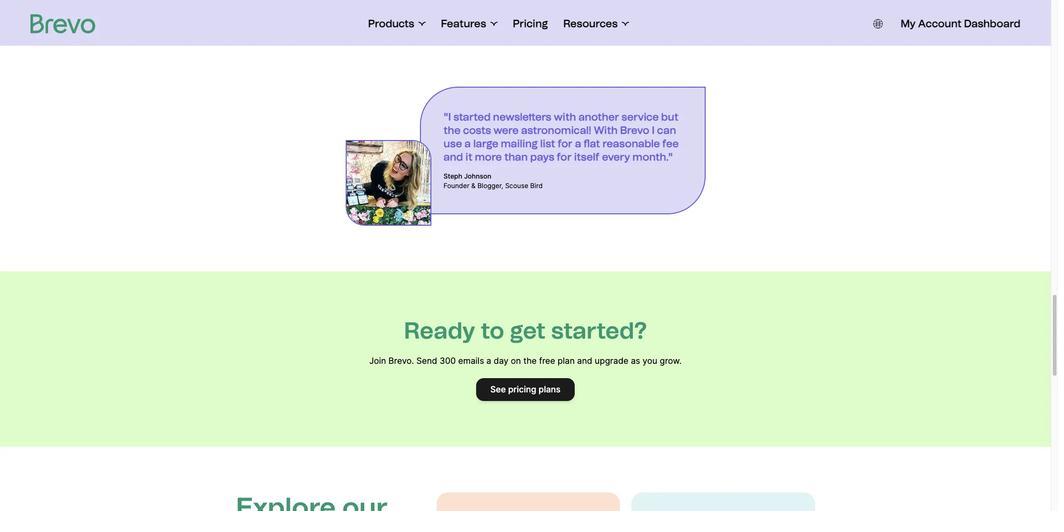 Task type: describe. For each thing, give the bounding box(es) containing it.
another
[[579, 110, 619, 123]]

astronomical!
[[521, 124, 591, 137]]

ready to get started?
[[404, 317, 647, 344]]

testimonial image
[[346, 140, 431, 226]]

see
[[490, 384, 506, 394]]

newsletters
[[493, 110, 551, 123]]

than
[[504, 150, 528, 163]]

started
[[454, 110, 491, 123]]

fee
[[662, 137, 679, 150]]

flat
[[584, 137, 600, 150]]

plans
[[539, 384, 561, 394]]

more
[[475, 150, 502, 163]]

large
[[473, 137, 498, 150]]

but
[[661, 110, 679, 123]]

get
[[510, 317, 546, 344]]

products
[[368, 17, 414, 30]]

2 horizontal spatial a
[[575, 137, 581, 150]]

account
[[918, 17, 962, 30]]

costs
[[463, 124, 491, 137]]

resources link
[[563, 17, 629, 30]]

300
[[440, 356, 456, 366]]

my account dashboard
[[901, 17, 1021, 30]]

scouse
[[505, 181, 528, 190]]

on
[[511, 356, 521, 366]]

pricing
[[508, 384, 536, 394]]

see pricing plans
[[490, 384, 561, 394]]

can
[[657, 124, 676, 137]]

mailing
[[501, 137, 538, 150]]

see pricing plans button
[[476, 378, 575, 401]]

&
[[471, 181, 476, 190]]

"i started newsletters with another service but the costs were astronomical! with brevo i can use a large mailing list for a flat reasonable fee and it more than pays for itself every month."
[[444, 110, 679, 163]]

bird
[[530, 181, 543, 190]]

pricing link
[[513, 17, 548, 30]]

you
[[643, 356, 657, 366]]

features
[[441, 17, 486, 30]]

and inside "i started newsletters with another service but the costs were astronomical! with brevo i can use a large mailing list for a flat reasonable fee and it more than pays for itself every month."
[[444, 150, 463, 163]]

pricing
[[513, 17, 548, 30]]

plan
[[558, 356, 575, 366]]

join
[[369, 356, 386, 366]]

to
[[481, 317, 504, 344]]

upgrade
[[595, 356, 629, 366]]



Task type: locate. For each thing, give the bounding box(es) containing it.
service
[[622, 110, 659, 123]]

the
[[444, 124, 461, 137], [523, 356, 537, 366]]

join brevo. send 300 emails a day on the free plan and upgrade as you grow.
[[369, 356, 682, 366]]

a up the 'it' at top left
[[465, 137, 471, 150]]

a left flat
[[575, 137, 581, 150]]

resources
[[563, 17, 618, 30]]

steph johnson founder & blogger, scouse bird
[[444, 172, 543, 190]]

for down astronomical!
[[558, 137, 573, 150]]

a
[[465, 137, 471, 150], [575, 137, 581, 150], [487, 356, 491, 366]]

1 vertical spatial and
[[577, 356, 592, 366]]

with
[[554, 110, 576, 123]]

1 vertical spatial the
[[523, 356, 537, 366]]

reasonable
[[603, 137, 660, 150]]

0 horizontal spatial and
[[444, 150, 463, 163]]

every
[[602, 150, 630, 163]]

0 vertical spatial and
[[444, 150, 463, 163]]

list
[[540, 137, 555, 150]]

emails
[[458, 356, 484, 366]]

my
[[901, 17, 916, 30]]

a left 'day'
[[487, 356, 491, 366]]

"i
[[444, 110, 451, 123]]

products link
[[368, 17, 426, 30]]

0 vertical spatial the
[[444, 124, 461, 137]]

features link
[[441, 17, 498, 30]]

grow.
[[660, 356, 682, 366]]

send
[[416, 356, 437, 366]]

as
[[631, 356, 640, 366]]

for
[[558, 137, 573, 150], [557, 150, 572, 163]]

itself
[[574, 150, 600, 163]]

it
[[466, 150, 473, 163]]

the inside "i started newsletters with another service but the costs were astronomical! with brevo i can use a large mailing list for a flat reasonable fee and it more than pays for itself every month."
[[444, 124, 461, 137]]

brevo
[[620, 124, 650, 137]]

0 horizontal spatial a
[[465, 137, 471, 150]]

started?
[[551, 317, 647, 344]]

and down use
[[444, 150, 463, 163]]

were
[[494, 124, 519, 137]]

free
[[539, 356, 555, 366]]

the up use
[[444, 124, 461, 137]]

and
[[444, 150, 463, 163], [577, 356, 592, 366]]

ready
[[404, 317, 475, 344]]

1 vertical spatial for
[[557, 150, 572, 163]]

month."
[[633, 150, 673, 163]]

the right on
[[523, 356, 537, 366]]

for right pays
[[557, 150, 572, 163]]

blogger,
[[478, 181, 503, 190]]

dashboard
[[964, 17, 1021, 30]]

brevo image
[[30, 14, 95, 33]]

1 horizontal spatial a
[[487, 356, 491, 366]]

johnson
[[464, 172, 491, 180]]

0 vertical spatial for
[[558, 137, 573, 150]]

founder
[[444, 181, 470, 190]]

i
[[652, 124, 655, 137]]

day
[[494, 356, 509, 366]]

1 horizontal spatial the
[[523, 356, 537, 366]]

and right the plan
[[577, 356, 592, 366]]

brevo.
[[389, 356, 414, 366]]

my account dashboard link
[[901, 17, 1021, 30]]

pays
[[530, 150, 554, 163]]

0 horizontal spatial the
[[444, 124, 461, 137]]

with
[[594, 124, 618, 137]]

button image
[[873, 19, 883, 29]]

steph
[[444, 172, 462, 180]]

use
[[444, 137, 462, 150]]

1 horizontal spatial and
[[577, 356, 592, 366]]



Task type: vqa. For each thing, say whether or not it's contained in the screenshot.
started
yes



